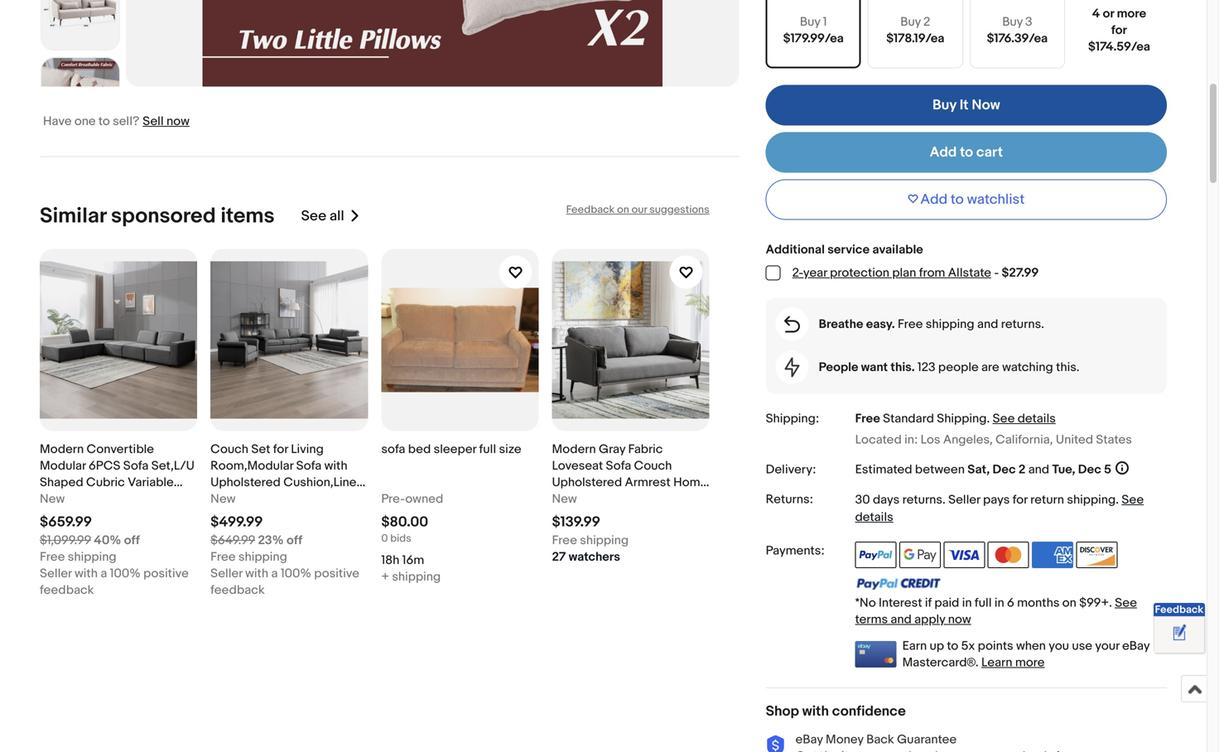 Task type: vqa. For each thing, say whether or not it's contained in the screenshot.
Item corresponding to Item description from the seller
no



Task type: describe. For each thing, give the bounding box(es) containing it.
people
[[819, 360, 858, 375]]

New text field
[[552, 491, 577, 507]]

1 horizontal spatial full
[[975, 596, 992, 611]]

2 horizontal spatial .
[[1116, 492, 1119, 507]]

now
[[972, 97, 1000, 114]]

similar sponsored items
[[40, 203, 275, 229]]

2 dec from the left
[[1078, 462, 1101, 477]]

buy for 1
[[800, 15, 820, 29]]

feedback for $499.99
[[211, 583, 265, 598]]

breathe easy. free shipping and returns.
[[819, 317, 1044, 332]]

terms
[[855, 612, 888, 627]]

see details link for details
[[993, 411, 1056, 426]]

2 horizontal spatial free shipping text field
[[552, 532, 629, 549]]

watchlist
[[967, 191, 1025, 208]]

$99+.
[[1079, 596, 1112, 611]]

mastercard®.
[[903, 655, 979, 670]]

$179.99/ea
[[783, 31, 844, 46]]

sofa inside couch set for living room,modular sofa with upholstered cushion,linen fabric
[[296, 458, 322, 473]]

details inside see details
[[855, 510, 893, 525]]

new for $659.99
[[40, 492, 65, 506]]

modern convertible modular 6pcs sofa set,l/u shaped cubric variable sofa couch
[[40, 442, 195, 506]]

shipping up the people want this. 123 people are watching this.
[[926, 317, 975, 332]]

cushion,linen
[[283, 475, 363, 490]]

fabric inside modern gray fabric loveseat sofa couch upholstered armrest home office furniture
[[628, 442, 663, 457]]

Seller with a 100% positive feedback text field
[[40, 565, 197, 598]]

a for $499.99
[[271, 566, 278, 581]]

18h 16m text field
[[381, 552, 424, 569]]

use
[[1072, 639, 1092, 654]]

upholstered inside modern gray fabric loveseat sofa couch upholstered armrest home office furniture
[[552, 475, 622, 490]]

watchers
[[569, 550, 620, 564]]

1 vertical spatial more
[[1015, 655, 1045, 670]]

and inside see terms and apply now
[[891, 612, 912, 627]]

united
[[1056, 432, 1093, 447]]

if
[[925, 596, 932, 611]]

room,modular
[[211, 458, 293, 473]]

shipping:
[[766, 411, 819, 426]]

now inside see terms and apply now
[[948, 612, 971, 627]]

all
[[330, 207, 344, 225]]

from
[[919, 266, 945, 280]]

2 vertical spatial with details__icon image
[[766, 735, 786, 752]]

returns
[[902, 492, 943, 507]]

$139.99
[[552, 514, 601, 531]]

100% for $499.99
[[281, 566, 311, 581]]

buy 1 $179.99/ea
[[783, 15, 844, 46]]

free inside new $659.99 $1,099.99 40% off free shipping seller with a 100% positive feedback
[[40, 550, 65, 564]]

guarantee
[[897, 732, 957, 747]]

new $139.99 free shipping 27 watchers
[[552, 492, 629, 564]]

watching
[[1002, 360, 1053, 375]]

cubric
[[86, 475, 125, 490]]

estimated between sat, dec 2 and tue, dec 5
[[855, 462, 1112, 477]]

1 vertical spatial ebay
[[796, 732, 823, 747]]

have
[[43, 114, 72, 129]]

payments:
[[766, 543, 825, 558]]

1 horizontal spatial and
[[977, 317, 998, 332]]

100% for $659.99
[[110, 566, 141, 581]]

see terms and apply now link
[[855, 596, 1137, 627]]

standard
[[883, 411, 934, 426]]

home
[[673, 475, 708, 490]]

furniture
[[591, 492, 640, 506]]

upholstered inside couch set for living room,modular sofa with upholstered cushion,linen fabric
[[211, 475, 281, 490]]

3
[[1025, 15, 1032, 29]]

free up the located
[[855, 411, 880, 426]]

interest
[[879, 596, 922, 611]]

couch inside couch set for living room,modular sofa with upholstered cushion,linen fabric
[[211, 442, 248, 457]]

to inside earn up to 5x points when you use your ebay mastercard®.
[[947, 639, 959, 654]]

months
[[1017, 596, 1060, 611]]

available
[[873, 242, 923, 257]]

0 horizontal spatial .
[[943, 492, 946, 507]]

40%
[[94, 533, 121, 548]]

buy 2 $178.19/ea
[[886, 15, 944, 46]]

want
[[861, 360, 888, 375]]

new inside new $139.99 free shipping 27 watchers
[[552, 492, 577, 506]]

6pcs
[[89, 458, 120, 473]]

sofa bed sleeper full size
[[381, 442, 521, 457]]

$499.99 text field
[[211, 514, 263, 531]]

4 or more for $174.59/ea
[[1088, 6, 1150, 54]]

visa image
[[944, 542, 985, 568]]

add to watchlist button
[[766, 179, 1167, 220]]

buy it now link
[[766, 85, 1167, 126]]

shipping down 5
[[1067, 492, 1116, 507]]

123
[[918, 360, 936, 375]]

similar
[[40, 203, 106, 229]]

2-year protection plan from allstate - $27.99
[[792, 266, 1039, 280]]

allstate
[[948, 266, 991, 280]]

fabric inside couch set for living room,modular sofa with upholstered cushion,linen fabric
[[211, 492, 245, 506]]

modular
[[40, 458, 86, 473]]

with inside new $499.99 $649.99 23% off free shipping seller with a 100% positive feedback
[[245, 566, 268, 581]]

23%
[[258, 533, 284, 548]]

have one to sell? sell now
[[43, 114, 190, 129]]

$659.99 text field
[[40, 514, 92, 531]]

+ shipping text field
[[381, 569, 441, 585]]

convertible
[[87, 442, 154, 457]]

1 horizontal spatial for
[[1013, 492, 1028, 507]]

paid
[[935, 596, 959, 611]]

pre-
[[381, 492, 405, 506]]

new text field for $499.99
[[211, 491, 236, 507]]

one
[[74, 114, 96, 129]]

apply
[[915, 612, 945, 627]]

sell now link
[[143, 114, 190, 129]]

american express image
[[1032, 542, 1074, 568]]

to right one
[[99, 114, 110, 129]]

feedback for feedback on our suggestions
[[566, 203, 615, 216]]

los
[[921, 432, 940, 447]]

see for see details
[[1122, 492, 1144, 507]]

set
[[251, 442, 270, 457]]

2 horizontal spatial and
[[1028, 462, 1050, 477]]

sat,
[[968, 462, 990, 477]]

new $499.99 $649.99 23% off free shipping seller with a 100% positive feedback
[[211, 492, 362, 598]]

see all
[[301, 207, 344, 225]]

add to cart link
[[766, 132, 1167, 173]]

1 this. from the left
[[891, 360, 915, 375]]

2-
[[792, 266, 803, 280]]

new $659.99 $1,099.99 40% off free shipping seller with a 100% positive feedback
[[40, 492, 191, 598]]

$499.99
[[211, 514, 263, 531]]

2 in from the left
[[995, 596, 1004, 611]]

-
[[994, 266, 999, 280]]

see all link
[[301, 203, 361, 229]]

additional
[[766, 242, 825, 257]]

between
[[915, 462, 965, 477]]

buy 3 $176.39/ea
[[987, 15, 1048, 46]]

free right easy.
[[898, 317, 923, 332]]

seller for $499.99
[[211, 566, 243, 581]]

plan
[[892, 266, 916, 280]]

free inside new $139.99 free shipping 27 watchers
[[552, 533, 577, 548]]

1 vertical spatial 2
[[1019, 462, 1026, 477]]

learn
[[982, 655, 1013, 670]]

breathe
[[819, 317, 863, 332]]

add for add to cart
[[930, 144, 957, 161]]

states
[[1096, 432, 1132, 447]]

see terms and apply now
[[855, 596, 1137, 627]]

sofa inside modern gray fabric loveseat sofa couch upholstered armrest home office furniture
[[606, 458, 631, 473]]

see details
[[855, 492, 1144, 525]]

to inside button
[[951, 191, 964, 208]]



Task type: locate. For each thing, give the bounding box(es) containing it.
sofa down shaped
[[40, 492, 65, 506]]

more inside 4 or more for $174.59/ea
[[1117, 6, 1146, 21]]

1 upholstered from the left
[[211, 475, 281, 490]]

0 vertical spatial see details link
[[993, 411, 1056, 426]]

shipping inside new $499.99 $649.99 23% off free shipping seller with a 100% positive feedback
[[238, 550, 287, 564]]

on left the our on the right
[[617, 203, 629, 216]]

are
[[981, 360, 999, 375]]

1 vertical spatial add
[[921, 191, 948, 208]]

off for $499.99
[[287, 533, 302, 548]]

shaped
[[40, 475, 83, 490]]

a down the 40%
[[100, 566, 107, 581]]

year
[[803, 266, 827, 280]]

1 vertical spatial and
[[1028, 462, 1050, 477]]

standard shipping . see details
[[883, 411, 1056, 426]]

free shipping text field for $659.99
[[40, 549, 117, 565]]

100% down the 40%
[[110, 566, 141, 581]]

2 positive from the left
[[314, 566, 359, 581]]

6
[[1007, 596, 1014, 611]]

free
[[898, 317, 923, 332], [855, 411, 880, 426], [552, 533, 577, 548], [40, 550, 65, 564], [211, 550, 236, 564]]

and down interest
[[891, 612, 912, 627]]

2 100% from the left
[[281, 566, 311, 581]]

Free shipping text field
[[552, 532, 629, 549], [40, 549, 117, 565], [211, 549, 287, 565]]

upholstered down the loveseat on the left
[[552, 475, 622, 490]]

or
[[1103, 6, 1114, 21]]

new text field up $499.99 on the left of page
[[211, 491, 236, 507]]

1 horizontal spatial feedback
[[1155, 603, 1204, 616]]

see details link down estimated between sat, dec 2 and tue, dec 5
[[855, 492, 1144, 525]]

with up the cushion,linen at left
[[324, 458, 348, 473]]

see up located in: los angeles, california, united states
[[993, 411, 1015, 426]]

returns.
[[1001, 317, 1044, 332]]

for up $174.59/ea
[[1111, 23, 1127, 38]]

in
[[962, 596, 972, 611], [995, 596, 1004, 611]]

to left 5x
[[947, 639, 959, 654]]

modern for $139.99
[[552, 442, 596, 457]]

new down shaped
[[40, 492, 65, 506]]

16m
[[402, 553, 424, 568]]

suggestions
[[650, 203, 710, 216]]

1 vertical spatial details
[[855, 510, 893, 525]]

1 vertical spatial see details link
[[855, 492, 1144, 525]]

to left cart
[[960, 144, 973, 161]]

$80.00 text field
[[381, 514, 428, 531]]

buy for it
[[933, 97, 957, 114]]

see right the $99+.
[[1115, 596, 1137, 611]]

$174.59/ea
[[1088, 39, 1150, 54]]

5
[[1104, 462, 1112, 477]]

0 vertical spatial full
[[479, 442, 496, 457]]

see left all
[[301, 207, 326, 225]]

0 horizontal spatial now
[[166, 114, 190, 129]]

buy left 1
[[800, 15, 820, 29]]

1 100% from the left
[[110, 566, 141, 581]]

modern inside modern convertible modular 6pcs sofa set,l/u shaped cubric variable sofa couch
[[40, 442, 84, 457]]

and
[[977, 317, 998, 332], [1028, 462, 1050, 477], [891, 612, 912, 627]]

feedback on our suggestions
[[566, 203, 710, 216]]

1 vertical spatial now
[[948, 612, 971, 627]]

+
[[381, 569, 389, 584]]

2 new text field from the left
[[211, 491, 236, 507]]

living
[[291, 442, 324, 457]]

seller left pays
[[948, 492, 980, 507]]

gray
[[599, 442, 625, 457]]

0 horizontal spatial couch
[[68, 492, 106, 506]]

for right set
[[273, 442, 288, 457]]

ebay inside earn up to 5x points when you use your ebay mastercard®.
[[1122, 639, 1150, 654]]

$649.99
[[211, 533, 255, 548]]

with details__icon image for people
[[785, 357, 800, 377]]

2 vertical spatial and
[[891, 612, 912, 627]]

1 horizontal spatial modern
[[552, 442, 596, 457]]

confidence
[[832, 703, 906, 720]]

cart
[[976, 144, 1003, 161]]

new text field for $659.99
[[40, 491, 65, 507]]

0 bids text field
[[381, 532, 411, 545]]

2 horizontal spatial for
[[1111, 23, 1127, 38]]

0 horizontal spatial feedback
[[40, 583, 94, 598]]

2 horizontal spatial new
[[552, 492, 577, 506]]

modern inside modern gray fabric loveseat sofa couch upholstered armrest home office furniture
[[552, 442, 596, 457]]

1 horizontal spatial free shipping text field
[[211, 549, 287, 565]]

with details__icon image
[[784, 316, 800, 333], [785, 357, 800, 377], [766, 735, 786, 752]]

you
[[1049, 639, 1069, 654]]

3 new from the left
[[552, 492, 577, 506]]

modern up the loveseat on the left
[[552, 442, 596, 457]]

0 horizontal spatial positive
[[143, 566, 189, 581]]

picture 5 of 24 image
[[41, 0, 119, 50]]

add for add to watchlist
[[921, 191, 948, 208]]

and left tue,
[[1028, 462, 1050, 477]]

more
[[1117, 6, 1146, 21], [1015, 655, 1045, 670]]

add down add to cart
[[921, 191, 948, 208]]

1 horizontal spatial details
[[1018, 411, 1056, 426]]

0 horizontal spatial new
[[40, 492, 65, 506]]

1 new from the left
[[40, 492, 65, 506]]

1 horizontal spatial 100%
[[281, 566, 311, 581]]

$80.00
[[381, 514, 428, 531]]

modern up modular
[[40, 442, 84, 457]]

1 horizontal spatial now
[[948, 612, 971, 627]]

days
[[873, 492, 900, 507]]

with down previous price $1,099.99 40% off text field on the bottom left
[[75, 566, 98, 581]]

feedback inside new $499.99 $649.99 23% off free shipping seller with a 100% positive feedback
[[211, 583, 265, 598]]

$659.99
[[40, 514, 92, 531]]

2 down california,
[[1019, 462, 1026, 477]]

dec left 5
[[1078, 462, 1101, 477]]

1 horizontal spatial this.
[[1056, 360, 1080, 375]]

shipping inside new $659.99 $1,099.99 40% off free shipping seller with a 100% positive feedback
[[68, 550, 117, 564]]

easy.
[[866, 317, 895, 332]]

this. right watching
[[1056, 360, 1080, 375]]

shop with confidence
[[766, 703, 906, 720]]

with down the previous price $649.99 23% off text field
[[245, 566, 268, 581]]

1 vertical spatial fabric
[[211, 492, 245, 506]]

couch up room,modular
[[211, 442, 248, 457]]

add left cart
[[930, 144, 957, 161]]

2 vertical spatial couch
[[68, 492, 106, 506]]

discover image
[[1076, 542, 1118, 568]]

california,
[[996, 432, 1053, 447]]

0 horizontal spatial in
[[962, 596, 972, 611]]

fabric up $499.99 text box on the left of the page
[[211, 492, 245, 506]]

loveseat
[[552, 458, 603, 473]]

27 watchers text field
[[552, 549, 620, 565]]

0 horizontal spatial this.
[[891, 360, 915, 375]]

4
[[1092, 6, 1100, 21]]

2 feedback from the left
[[211, 583, 265, 598]]

estimated
[[855, 462, 912, 477]]

modern gray fabric loveseat sofa couch upholstered armrest home office furniture
[[552, 442, 708, 506]]

details up california,
[[1018, 411, 1056, 426]]

with details__icon image left people
[[785, 357, 800, 377]]

1 horizontal spatial off
[[287, 533, 302, 548]]

tue,
[[1052, 462, 1075, 477]]

money
[[826, 732, 864, 747]]

100% inside new $659.99 $1,099.99 40% off free shipping seller with a 100% positive feedback
[[110, 566, 141, 581]]

shipping down 16m
[[392, 569, 441, 584]]

positive inside new $659.99 $1,099.99 40% off free shipping seller with a 100% positive feedback
[[143, 566, 189, 581]]

seller down the $1,099.99 at the left
[[40, 566, 72, 581]]

full left 6
[[975, 596, 992, 611]]

free shipping text field down the $649.99
[[211, 549, 287, 565]]

0 horizontal spatial for
[[273, 442, 288, 457]]

See all text field
[[301, 207, 344, 225]]

sell?
[[113, 114, 139, 129]]

0 vertical spatial add
[[930, 144, 957, 161]]

people
[[938, 360, 979, 375]]

1 horizontal spatial ebay
[[1122, 639, 1150, 654]]

dec right sat, at right
[[993, 462, 1016, 477]]

off right the 40%
[[124, 533, 140, 548]]

. up discover image on the bottom right of the page
[[1116, 492, 1119, 507]]

couch down cubric
[[68, 492, 106, 506]]

this. left 123
[[891, 360, 915, 375]]

1 horizontal spatial a
[[271, 566, 278, 581]]

more right or
[[1117, 6, 1146, 21]]

2 upholstered from the left
[[552, 475, 622, 490]]

our
[[632, 203, 647, 216]]

1 horizontal spatial couch
[[211, 442, 248, 457]]

in left 6
[[995, 596, 1004, 611]]

paypal image
[[855, 542, 897, 568]]

0 vertical spatial ebay
[[1122, 639, 1150, 654]]

feedback for feedback
[[1155, 603, 1204, 616]]

seller for $659.99
[[40, 566, 72, 581]]

fabric
[[628, 442, 663, 457], [211, 492, 245, 506]]

in right paid
[[962, 596, 972, 611]]

full left size
[[479, 442, 496, 457]]

up
[[930, 639, 944, 654]]

learn more link
[[982, 655, 1045, 670]]

100% down 23%
[[281, 566, 311, 581]]

items
[[221, 203, 275, 229]]

1 vertical spatial couch
[[634, 458, 672, 473]]

1 feedback from the left
[[40, 583, 94, 598]]

1 horizontal spatial new
[[211, 492, 236, 506]]

1 horizontal spatial 2
[[1019, 462, 1026, 477]]

. up located in: los angeles, california, united states
[[987, 411, 990, 426]]

with details__icon image down shop
[[766, 735, 786, 752]]

0 horizontal spatial full
[[479, 442, 496, 457]]

people want this. 123 people are watching this.
[[819, 360, 1080, 375]]

0 vertical spatial for
[[1111, 23, 1127, 38]]

add to cart
[[930, 144, 1003, 161]]

*no
[[855, 596, 876, 611]]

ebay left money
[[796, 732, 823, 747]]

free down the $1,099.99 at the left
[[40, 550, 65, 564]]

feedback for $659.99
[[40, 583, 94, 598]]

1 horizontal spatial more
[[1117, 6, 1146, 21]]

2 a from the left
[[271, 566, 278, 581]]

upholstered down room,modular
[[211, 475, 281, 490]]

$139.99 text field
[[552, 514, 601, 531]]

see for see terms and apply now
[[1115, 596, 1137, 611]]

1 vertical spatial full
[[975, 596, 992, 611]]

sofa up variable
[[123, 458, 149, 473]]

1 in from the left
[[962, 596, 972, 611]]

previous price $649.99 23% off text field
[[211, 532, 302, 549]]

0 horizontal spatial feedback
[[566, 203, 615, 216]]

seller down the $649.99
[[211, 566, 243, 581]]

fabric up armrest
[[628, 442, 663, 457]]

buy for 2
[[900, 15, 921, 29]]

1 vertical spatial on
[[1063, 596, 1077, 611]]

0 vertical spatial and
[[977, 317, 998, 332]]

see details link up california,
[[993, 411, 1056, 426]]

1 vertical spatial for
[[273, 442, 288, 457]]

feedback down the $649.99
[[211, 583, 265, 598]]

buy up $178.19/ea
[[900, 15, 921, 29]]

now right sell
[[166, 114, 190, 129]]

with inside new $659.99 $1,099.99 40% off free shipping seller with a 100% positive feedback
[[75, 566, 98, 581]]

paypal credit image
[[855, 577, 941, 590]]

Pre-owned text field
[[381, 491, 443, 507]]

0 vertical spatial with details__icon image
[[784, 316, 800, 333]]

0 horizontal spatial details
[[855, 510, 893, 525]]

0 horizontal spatial modern
[[40, 442, 84, 457]]

shipping down previous price $1,099.99 40% off text field on the bottom left
[[68, 550, 117, 564]]

see down states
[[1122, 492, 1144, 507]]

now down paid
[[948, 612, 971, 627]]

with details__icon image for breathe
[[784, 316, 800, 333]]

0 horizontal spatial fabric
[[211, 492, 245, 506]]

see inside see terms and apply now
[[1115, 596, 1137, 611]]

free down the $649.99
[[211, 550, 236, 564]]

0 horizontal spatial on
[[617, 203, 629, 216]]

sofa down the "living"
[[296, 458, 322, 473]]

New text field
[[40, 491, 65, 507], [211, 491, 236, 507]]

couch inside modern gray fabric loveseat sofa couch upholstered armrest home office furniture
[[634, 458, 672, 473]]

for right pays
[[1013, 492, 1028, 507]]

0 vertical spatial feedback
[[566, 203, 615, 216]]

1 horizontal spatial in
[[995, 596, 1004, 611]]

buy inside buy 3 $176.39/ea
[[1002, 15, 1023, 29]]

details down 30
[[855, 510, 893, 525]]

when
[[1016, 639, 1046, 654]]

0 vertical spatial fabric
[[628, 442, 663, 457]]

27
[[552, 550, 566, 564]]

1 off from the left
[[124, 533, 140, 548]]

1 vertical spatial with details__icon image
[[785, 357, 800, 377]]

0 horizontal spatial 100%
[[110, 566, 141, 581]]

positive for $499.99
[[314, 566, 359, 581]]

shop
[[766, 703, 799, 720]]

couch inside modern convertible modular 6pcs sofa set,l/u shaped cubric variable sofa couch
[[68, 492, 106, 506]]

new for $499.99
[[211, 492, 236, 506]]

points
[[978, 639, 1014, 654]]

protection
[[830, 266, 890, 280]]

modern for $659.99
[[40, 442, 84, 457]]

buy inside 'buy 1 $179.99/ea'
[[800, 15, 820, 29]]

for inside couch set for living room,modular sofa with upholstered cushion,linen fabric
[[273, 442, 288, 457]]

seller inside new $499.99 $649.99 23% off free shipping seller with a 100% positive feedback
[[211, 566, 243, 581]]

free shipping text field up watchers
[[552, 532, 629, 549]]

your
[[1095, 639, 1120, 654]]

1 a from the left
[[100, 566, 107, 581]]

on left the $99+.
[[1063, 596, 1077, 611]]

off inside new $499.99 $649.99 23% off free shipping seller with a 100% positive feedback
[[287, 533, 302, 548]]

free shipping text field for $499.99
[[211, 549, 287, 565]]

1 horizontal spatial on
[[1063, 596, 1077, 611]]

shipping up watchers
[[580, 533, 629, 548]]

to left watchlist at the top of page
[[951, 191, 964, 208]]

0 vertical spatial details
[[1018, 411, 1056, 426]]

returns:
[[766, 492, 813, 507]]

and left returns.
[[977, 317, 998, 332]]

2 inside buy 2 $178.19/ea
[[924, 15, 930, 29]]

1 horizontal spatial dec
[[1078, 462, 1101, 477]]

size
[[499, 442, 521, 457]]

seller inside new $659.99 $1,099.99 40% off free shipping seller with a 100% positive feedback
[[40, 566, 72, 581]]

ebay money back guarantee
[[796, 732, 957, 747]]

2 this. from the left
[[1056, 360, 1080, 375]]

pre-owned $80.00 0 bids 18h 16m + shipping
[[381, 492, 443, 584]]

2 vertical spatial for
[[1013, 492, 1028, 507]]

add inside button
[[921, 191, 948, 208]]

free inside new $499.99 $649.99 23% off free shipping seller with a 100% positive feedback
[[211, 550, 236, 564]]

details
[[1018, 411, 1056, 426], [855, 510, 893, 525]]

0 horizontal spatial more
[[1015, 655, 1045, 670]]

0
[[381, 532, 388, 545]]

pays
[[983, 492, 1010, 507]]

0 vertical spatial more
[[1117, 6, 1146, 21]]

0 vertical spatial on
[[617, 203, 629, 216]]

0 horizontal spatial upholstered
[[211, 475, 281, 490]]

1 positive from the left
[[143, 566, 189, 581]]

new up $139.99 text field
[[552, 492, 577, 506]]

google pay image
[[899, 542, 941, 568]]

couch up armrest
[[634, 458, 672, 473]]

feedback down the $1,099.99 at the left
[[40, 583, 94, 598]]

buy inside buy 2 $178.19/ea
[[900, 15, 921, 29]]

new inside new $659.99 $1,099.99 40% off free shipping seller with a 100% positive feedback
[[40, 492, 65, 506]]

seller
[[948, 492, 980, 507], [40, 566, 72, 581], [211, 566, 243, 581]]

new up $499.99 on the left of page
[[211, 492, 236, 506]]

1 horizontal spatial seller
[[211, 566, 243, 581]]

add to watchlist
[[921, 191, 1025, 208]]

0 horizontal spatial dec
[[993, 462, 1016, 477]]

bids
[[390, 532, 411, 545]]

a for $659.99
[[100, 566, 107, 581]]

100% inside new $499.99 $649.99 23% off free shipping seller with a 100% positive feedback
[[281, 566, 311, 581]]

2 off from the left
[[287, 533, 302, 548]]

1 horizontal spatial positive
[[314, 566, 359, 581]]

sofa down gray
[[606, 458, 631, 473]]

see details link for seller
[[855, 492, 1144, 525]]

delivery:
[[766, 462, 816, 477]]

ebay mastercard image
[[855, 641, 897, 668]]

shipping inside 'pre-owned $80.00 0 bids 18h 16m + shipping'
[[392, 569, 441, 584]]

1 vertical spatial feedback
[[1155, 603, 1204, 616]]

1 dec from the left
[[993, 462, 1016, 477]]

free shipping text field down the $1,099.99 at the left
[[40, 549, 117, 565]]

1 new text field from the left
[[40, 491, 65, 507]]

a inside new $659.99 $1,099.99 40% off free shipping seller with a 100% positive feedback
[[100, 566, 107, 581]]

ebay right your
[[1122, 639, 1150, 654]]

shipping down the previous price $649.99 23% off text field
[[238, 550, 287, 564]]

1 horizontal spatial .
[[987, 411, 990, 426]]

off for $659.99
[[124, 533, 140, 548]]

sleeper
[[434, 442, 476, 457]]

positive for $659.99
[[143, 566, 189, 581]]

now
[[166, 114, 190, 129], [948, 612, 971, 627]]

learn more
[[982, 655, 1045, 670]]

with inside couch set for living room,modular sofa with upholstered cushion,linen fabric
[[324, 458, 348, 473]]

0 horizontal spatial ebay
[[796, 732, 823, 747]]

2 horizontal spatial seller
[[948, 492, 980, 507]]

2 modern from the left
[[552, 442, 596, 457]]

$27.99
[[1002, 266, 1039, 280]]

a inside new $499.99 $649.99 23% off free shipping seller with a 100% positive feedback
[[271, 566, 278, 581]]

1 modern from the left
[[40, 442, 84, 457]]

0 horizontal spatial 2
[[924, 15, 930, 29]]

0 vertical spatial couch
[[211, 442, 248, 457]]

back
[[866, 732, 894, 747]]

buy for 3
[[1002, 15, 1023, 29]]

shipping inside new $139.99 free shipping 27 watchers
[[580, 533, 629, 548]]

1 horizontal spatial fabric
[[628, 442, 663, 457]]

see inside see details
[[1122, 492, 1144, 507]]

free up 27 at the bottom left
[[552, 533, 577, 548]]

0 horizontal spatial seller
[[40, 566, 72, 581]]

for inside 4 or more for $174.59/ea
[[1111, 23, 1127, 38]]

new inside new $499.99 $649.99 23% off free shipping seller with a 100% positive feedback
[[211, 492, 236, 506]]

buy left 3
[[1002, 15, 1023, 29]]

0 vertical spatial now
[[166, 114, 190, 129]]

1 horizontal spatial upholstered
[[552, 475, 622, 490]]

a
[[100, 566, 107, 581], [271, 566, 278, 581]]

Seller with a 100% positive feedback text field
[[211, 565, 368, 598]]

18h
[[381, 553, 399, 568]]

0 horizontal spatial and
[[891, 612, 912, 627]]

it
[[960, 97, 969, 114]]

0 vertical spatial 2
[[924, 15, 930, 29]]

1 horizontal spatial new text field
[[211, 491, 236, 507]]

. down between on the right
[[943, 492, 946, 507]]

off
[[124, 533, 140, 548], [287, 533, 302, 548]]

0 horizontal spatial free shipping text field
[[40, 549, 117, 565]]

see for see all
[[301, 207, 326, 225]]

100%
[[110, 566, 141, 581], [281, 566, 311, 581]]

with right shop
[[802, 703, 829, 720]]

buy left it
[[933, 97, 957, 114]]

2 up $178.19/ea
[[924, 15, 930, 29]]

master card image
[[988, 542, 1029, 568]]

2 new from the left
[[211, 492, 236, 506]]

buy it now
[[933, 97, 1000, 114]]

a down 23%
[[271, 566, 278, 581]]

off right 23%
[[287, 533, 302, 548]]

2 horizontal spatial couch
[[634, 458, 672, 473]]

sell
[[143, 114, 164, 129]]

0 horizontal spatial new text field
[[40, 491, 65, 507]]

new text field down shaped
[[40, 491, 65, 507]]

off inside new $659.99 $1,099.99 40% off free shipping seller with a 100% positive feedback
[[124, 533, 140, 548]]

more down when
[[1015, 655, 1045, 670]]

0 horizontal spatial a
[[100, 566, 107, 581]]

0 horizontal spatial off
[[124, 533, 140, 548]]

1 horizontal spatial feedback
[[211, 583, 265, 598]]

return
[[1030, 492, 1064, 507]]

positive inside new $499.99 $649.99 23% off free shipping seller with a 100% positive feedback
[[314, 566, 359, 581]]

ebay
[[1122, 639, 1150, 654], [796, 732, 823, 747]]

feedback inside new $659.99 $1,099.99 40% off free shipping seller with a 100% positive feedback
[[40, 583, 94, 598]]

with details__icon image left breathe at right top
[[784, 316, 800, 333]]

previous price $1,099.99 40% off text field
[[40, 532, 140, 549]]



